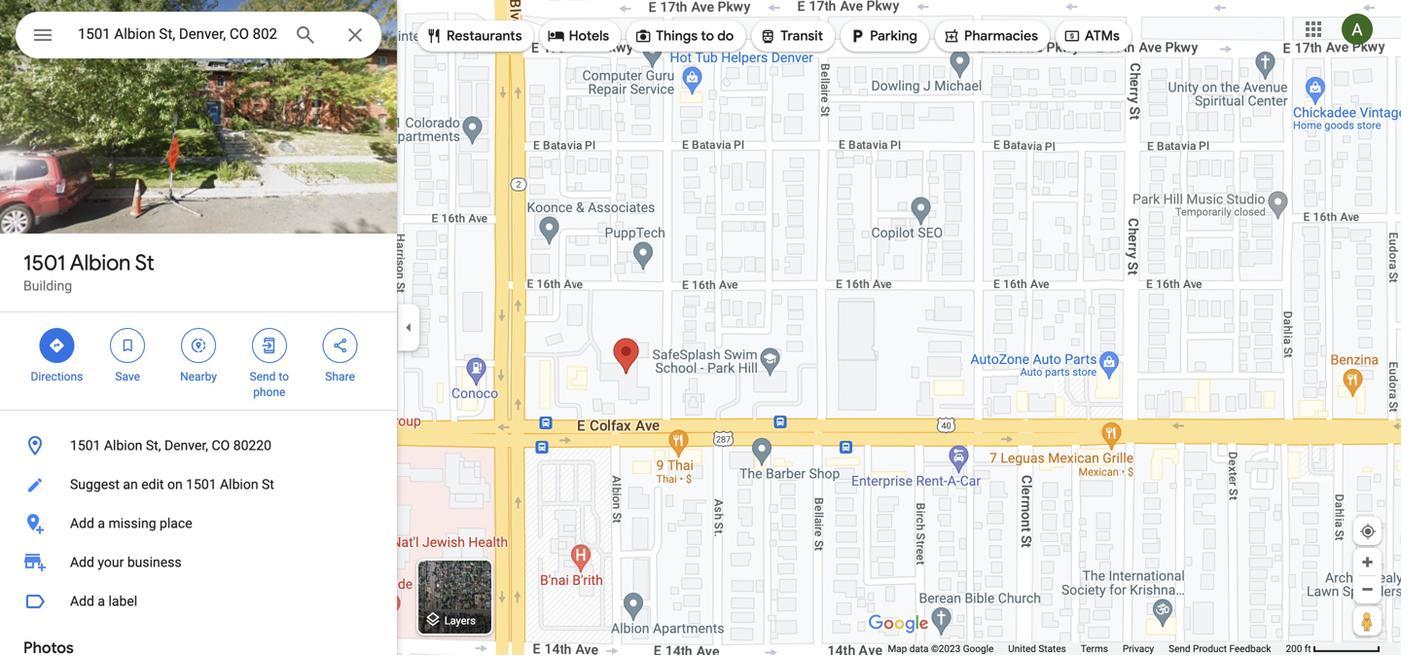 Task type: vqa. For each thing, say whether or not it's contained in the screenshot.
rightmost Send
yes



Task type: locate. For each thing, give the bounding box(es) containing it.
a for label
[[98, 593, 105, 609]]

1 vertical spatial add
[[70, 554, 94, 570]]

 hotels
[[548, 25, 609, 47]]

1 vertical spatial a
[[98, 593, 105, 609]]

albion up building
[[70, 249, 131, 276]]

1501
[[23, 249, 66, 276], [70, 438, 101, 454], [186, 476, 217, 493]]

1 horizontal spatial st
[[262, 476, 274, 493]]

2 vertical spatial add
[[70, 593, 94, 609]]

a
[[98, 515, 105, 531], [98, 593, 105, 609]]

business
[[127, 554, 182, 570]]

 atms
[[1064, 25, 1120, 47]]

1501 inside 1501 albion st, denver, co 80220 button
[[70, 438, 101, 454]]

1 vertical spatial send
[[1169, 643, 1191, 655]]

map data ©2023 google
[[888, 643, 994, 655]]

 pharmacies
[[943, 25, 1039, 47]]


[[48, 335, 66, 356]]

1501 inside suggest an edit on 1501 albion st button
[[186, 476, 217, 493]]

albion for st
[[70, 249, 131, 276]]

missing
[[109, 515, 156, 531]]

save
[[115, 370, 140, 384]]

a left label
[[98, 593, 105, 609]]

footer containing map data ©2023 google
[[888, 642, 1286, 655]]

0 horizontal spatial 1501
[[23, 249, 66, 276]]

add left your
[[70, 554, 94, 570]]

1501 up building
[[23, 249, 66, 276]]

albion inside '1501 albion st building'
[[70, 249, 131, 276]]

share
[[325, 370, 355, 384]]

200
[[1286, 643, 1303, 655]]

0 vertical spatial albion
[[70, 249, 131, 276]]

a left missing
[[98, 515, 105, 531]]

show your location image
[[1360, 523, 1377, 540]]

0 vertical spatial add
[[70, 515, 94, 531]]


[[190, 335, 207, 356]]

united
[[1009, 643, 1037, 655]]

label
[[109, 593, 137, 609]]

to up phone
[[279, 370, 289, 384]]

st down 80220
[[262, 476, 274, 493]]

send up phone
[[250, 370, 276, 384]]

add your business
[[70, 554, 182, 570]]

1501 right on at the bottom left of page
[[186, 476, 217, 493]]

add left label
[[70, 593, 94, 609]]

add for add your business
[[70, 554, 94, 570]]

2 vertical spatial albion
[[220, 476, 258, 493]]

1 vertical spatial 1501
[[70, 438, 101, 454]]

building
[[23, 278, 72, 294]]

1501 up suggest
[[70, 438, 101, 454]]

send
[[250, 370, 276, 384], [1169, 643, 1191, 655]]

to left do
[[701, 27, 714, 45]]

layers
[[445, 615, 476, 627]]

 restaurants
[[425, 25, 522, 47]]

hotels
[[569, 27, 609, 45]]

2 vertical spatial 1501
[[186, 476, 217, 493]]

1 horizontal spatial 1501
[[70, 438, 101, 454]]

suggest an edit on 1501 albion st button
[[0, 465, 397, 504]]

add down suggest
[[70, 515, 94, 531]]

0 horizontal spatial to
[[279, 370, 289, 384]]

1501 inside '1501 albion st building'
[[23, 249, 66, 276]]

suggest an edit on 1501 albion st
[[70, 476, 274, 493]]

send inside button
[[1169, 643, 1191, 655]]

map
[[888, 643, 907, 655]]

parking
[[870, 27, 918, 45]]

2 horizontal spatial 1501
[[186, 476, 217, 493]]

1501 albion st, denver, co 80220
[[70, 438, 272, 454]]

to inside  things to do
[[701, 27, 714, 45]]

1501 albion st main content
[[0, 0, 397, 655]]

0 vertical spatial send
[[250, 370, 276, 384]]


[[943, 25, 961, 47]]

1 add from the top
[[70, 515, 94, 531]]

send left product
[[1169, 643, 1191, 655]]

1 vertical spatial st
[[262, 476, 274, 493]]

3 add from the top
[[70, 593, 94, 609]]

1 horizontal spatial to
[[701, 27, 714, 45]]

2 a from the top
[[98, 593, 105, 609]]

add
[[70, 515, 94, 531], [70, 554, 94, 570], [70, 593, 94, 609]]

send inside send to phone
[[250, 370, 276, 384]]

albion inside 1501 albion st, denver, co 80220 button
[[104, 438, 143, 454]]

1 vertical spatial albion
[[104, 438, 143, 454]]

directions
[[31, 370, 83, 384]]

0 vertical spatial a
[[98, 515, 105, 531]]


[[119, 335, 136, 356]]

footer
[[888, 642, 1286, 655]]

google
[[963, 643, 994, 655]]

albion
[[70, 249, 131, 276], [104, 438, 143, 454], [220, 476, 258, 493]]

0 vertical spatial st
[[135, 249, 154, 276]]

albion left st,
[[104, 438, 143, 454]]

albion for st,
[[104, 438, 143, 454]]

to
[[701, 27, 714, 45], [279, 370, 289, 384]]

0 horizontal spatial send
[[250, 370, 276, 384]]

1501 for st,
[[70, 438, 101, 454]]

co
[[212, 438, 230, 454]]

albion down 80220
[[220, 476, 258, 493]]

0 horizontal spatial st
[[135, 249, 154, 276]]

None field
[[78, 22, 278, 46]]

product
[[1193, 643, 1227, 655]]

0 vertical spatial to
[[701, 27, 714, 45]]

1 a from the top
[[98, 515, 105, 531]]

st
[[135, 249, 154, 276], [262, 476, 274, 493]]


[[425, 25, 443, 47]]

0 vertical spatial 1501
[[23, 249, 66, 276]]

1 horizontal spatial send
[[1169, 643, 1191, 655]]

place
[[160, 515, 192, 531]]

 things to do
[[635, 25, 734, 47]]

atms
[[1085, 27, 1120, 45]]

suggest
[[70, 476, 120, 493]]

st up the 
[[135, 249, 154, 276]]

st inside '1501 albion st building'
[[135, 249, 154, 276]]

footer inside google maps element
[[888, 642, 1286, 655]]

terms button
[[1081, 642, 1109, 655]]

1 vertical spatial to
[[279, 370, 289, 384]]

2 add from the top
[[70, 554, 94, 570]]

add a label
[[70, 593, 137, 609]]

data
[[910, 643, 929, 655]]

add a label button
[[0, 582, 397, 621]]

collapse side panel image
[[398, 317, 420, 338]]

 button
[[16, 12, 70, 62]]



Task type: describe. For each thing, give the bounding box(es) containing it.
albion inside suggest an edit on 1501 albion st button
[[220, 476, 258, 493]]

things
[[656, 27, 698, 45]]

terms
[[1081, 643, 1109, 655]]

 transit
[[760, 25, 824, 47]]

phone
[[253, 385, 286, 399]]

denver,
[[164, 438, 208, 454]]

zoom in image
[[1361, 555, 1375, 569]]

add a missing place button
[[0, 504, 397, 543]]

pharmacies
[[965, 27, 1039, 45]]


[[1064, 25, 1081, 47]]

 search field
[[16, 12, 382, 62]]

80220
[[233, 438, 272, 454]]

200 ft
[[1286, 643, 1312, 655]]

1501 Albion St, Denver, CO 80220 field
[[16, 12, 382, 58]]

add for add a missing place
[[70, 515, 94, 531]]

send product feedback button
[[1169, 642, 1272, 655]]

add for add a label
[[70, 593, 94, 609]]

google account: angela cha  
(angela.cha@adept.ai) image
[[1342, 14, 1374, 45]]

add a missing place
[[70, 515, 192, 531]]

200 ft button
[[1286, 643, 1381, 655]]

states
[[1039, 643, 1067, 655]]

st,
[[146, 438, 161, 454]]

send for send product feedback
[[1169, 643, 1191, 655]]


[[261, 335, 278, 356]]

send to phone
[[250, 370, 289, 399]]


[[548, 25, 565, 47]]


[[31, 21, 55, 49]]

actions for 1501 albion st region
[[0, 312, 397, 410]]

nearby
[[180, 370, 217, 384]]

add your business link
[[0, 543, 397, 582]]

united states
[[1009, 643, 1067, 655]]

©2023
[[932, 643, 961, 655]]

zoom out image
[[1361, 582, 1375, 597]]

send for send to phone
[[250, 370, 276, 384]]

transit
[[781, 27, 824, 45]]

show street view coverage image
[[1354, 606, 1382, 636]]

feedback
[[1230, 643, 1272, 655]]


[[332, 335, 349, 356]]

none field inside 1501 albion st, denver, co 80220 field
[[78, 22, 278, 46]]

st inside suggest an edit on 1501 albion st button
[[262, 476, 274, 493]]

 parking
[[849, 25, 918, 47]]

1501 albion st building
[[23, 249, 154, 294]]

ft
[[1305, 643, 1312, 655]]

a for missing
[[98, 515, 105, 531]]

united states button
[[1009, 642, 1067, 655]]

on
[[167, 476, 183, 493]]

edit
[[141, 476, 164, 493]]


[[849, 25, 866, 47]]

privacy button
[[1123, 642, 1155, 655]]


[[760, 25, 777, 47]]

your
[[98, 554, 124, 570]]

do
[[718, 27, 734, 45]]

1501 albion st, denver, co 80220 button
[[0, 426, 397, 465]]


[[635, 25, 652, 47]]

to inside send to phone
[[279, 370, 289, 384]]

1501 for st
[[23, 249, 66, 276]]

restaurants
[[447, 27, 522, 45]]

an
[[123, 476, 138, 493]]

privacy
[[1123, 643, 1155, 655]]

send product feedback
[[1169, 643, 1272, 655]]

google maps element
[[0, 0, 1402, 655]]



